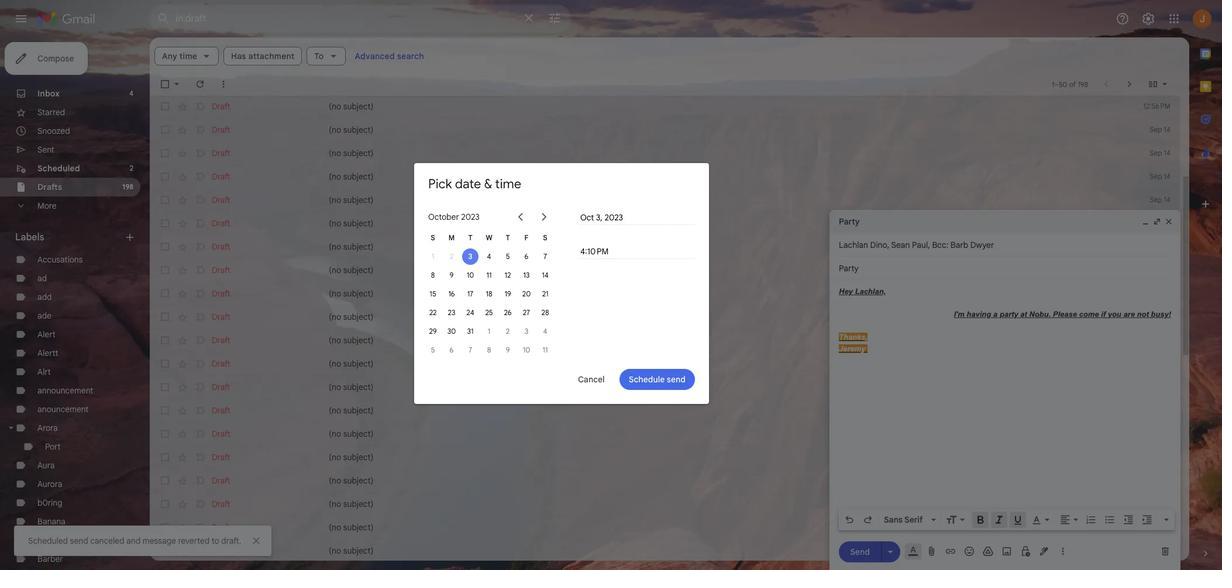 Task type: describe. For each thing, give the bounding box(es) containing it.
18 row from the top
[[150, 493, 1180, 516]]

port link
[[45, 442, 61, 452]]

subject) for tenth (no subject) link from the top
[[343, 312, 374, 322]]

17 draft from the top
[[212, 476, 230, 486]]

(no subject) for first (no subject) link from the bottom
[[329, 546, 374, 556]]

14 (no subject) link from the top
[[329, 405, 1116, 417]]

(no subject) for 14th (no subject) link
[[329, 405, 374, 416]]

settings image
[[1141, 12, 1155, 26]]

alertt
[[37, 348, 58, 359]]

m column header
[[442, 229, 461, 247]]

(no for 5th (no subject) link from the bottom
[[329, 452, 341, 463]]

cell for 7th row
[[1138, 241, 1180, 253]]

sep 14 for second row from the bottom of the page
[[1150, 523, 1171, 532]]

17 (no subject) link from the top
[[329, 475, 1116, 487]]

(no for ninth (no subject) link from the top
[[329, 288, 341, 299]]

subject) for 16th (no subject) link from the bottom of the page
[[343, 195, 374, 205]]

(no for 11th (no subject) link from the top of the page
[[329, 335, 341, 346]]

(no for tenth (no subject) link from the top
[[329, 312, 341, 322]]

5 sep from the top
[[1150, 219, 1162, 228]]

anouncement
[[37, 404, 89, 415]]

cell for 17th row
[[1138, 475, 1180, 487]]

13 draft from the top
[[212, 382, 230, 393]]

20 draft from the top
[[212, 546, 230, 556]]

subject) for eighth (no subject) link from the bottom
[[343, 382, 374, 393]]

cell for seventh row from the bottom of the page
[[1138, 405, 1180, 417]]

15 draft from the top
[[212, 429, 230, 439]]

banana link
[[37, 517, 65, 527]]

snoozed
[[37, 126, 70, 136]]

8 row from the top
[[150, 259, 1180, 282]]

1 draft from the top
[[212, 101, 230, 112]]

12 row from the top
[[150, 352, 1180, 376]]

5 draft from the top
[[212, 195, 230, 205]]

14 for fourth (no subject) link from the top
[[1164, 172, 1171, 181]]

7 row from the top
[[150, 235, 1180, 259]]

2 row from the top
[[150, 118, 1180, 142]]

search
[[397, 51, 424, 61]]

3 draft from the top
[[212, 148, 230, 159]]

(no for 4th (no subject) link from the bottom
[[329, 476, 341, 486]]

not important switch for 11th row from the bottom
[[194, 311, 206, 323]]

october 2023
[[428, 211, 480, 222]]

compose
[[37, 53, 74, 64]]

main content containing has attachment
[[150, 37, 1189, 563]]

arora link
[[37, 423, 58, 434]]

(no for 19th (no subject) link from the top
[[329, 522, 341, 533]]

labels navigation
[[0, 37, 150, 570]]

4 draft from the top
[[212, 171, 230, 182]]

m
[[449, 233, 455, 242]]

not important switch for 18th row from the bottom
[[194, 147, 206, 159]]

(no subject) for sixth (no subject) link from the bottom of the page
[[329, 429, 374, 439]]

10 (no subject) link from the top
[[329, 311, 1116, 323]]

(no subject) for 9th (no subject) link from the bottom of the page
[[329, 359, 374, 369]]

subject) for 4th (no subject) link from the bottom
[[343, 476, 374, 486]]

11 draft from the top
[[212, 335, 230, 346]]

11 row from the top
[[150, 329, 1180, 352]]

not important switch for 18th row from the top
[[194, 498, 206, 510]]

subject) for 20th (no subject) link from the bottom
[[343, 101, 374, 112]]

w column header
[[480, 229, 498, 247]]

18 draft from the top
[[212, 499, 230, 510]]

subject) for 14th (no subject) link
[[343, 405, 374, 416]]

4 (no subject) link from the top
[[329, 171, 1116, 183]]

17 row from the top
[[150, 469, 1180, 493]]

14 for 19th (no subject) link from the top
[[1164, 523, 1171, 532]]

2 (no subject) link from the top
[[329, 124, 1116, 136]]

(no subject) for fourth (no subject) link from the top
[[329, 171, 374, 182]]

alert
[[37, 329, 55, 340]]

sep 14 for second row from the top
[[1150, 125, 1171, 134]]

(no subject) for 18th (no subject) link from the top
[[329, 499, 374, 510]]

(no for 16th (no subject) link from the bottom of the page
[[329, 195, 341, 205]]

not important switch for 13th row from the bottom of the page
[[194, 264, 206, 276]]

toggle split pane mode image
[[1147, 78, 1159, 90]]

(no subject) for 3rd (no subject) link from the top of the page
[[329, 148, 374, 159]]

&
[[484, 176, 492, 192]]

(no subject) for 11th (no subject) link from the top of the page
[[329, 335, 374, 346]]

10 row from the top
[[150, 305, 1180, 329]]

9 draft from the top
[[212, 288, 230, 299]]

cell for 6th row from the bottom
[[1138, 428, 1180, 440]]

14 for tenth (no subject) link from the top
[[1164, 312, 1171, 321]]

20 row from the top
[[150, 539, 1180, 563]]

f column header
[[517, 229, 536, 247]]

b0ring link
[[37, 498, 62, 508]]

sep for 18th row from the top
[[1150, 500, 1162, 508]]

16 (no subject) link from the top
[[329, 452, 1116, 463]]

2 t column header from the left
[[498, 229, 517, 247]]

1 t column header from the left
[[461, 229, 480, 247]]

7 (no subject) link from the top
[[329, 241, 1116, 253]]

advanced search
[[355, 51, 424, 61]]

refresh image
[[194, 78, 206, 90]]

drafts link
[[37, 182, 62, 192]]

14 row from the top
[[150, 399, 1180, 422]]

5 (no subject) link from the top
[[329, 194, 1116, 206]]

attachment
[[248, 51, 294, 61]]

8 draft from the top
[[212, 265, 230, 276]]

subject) for 11th (no subject) link from the top of the page
[[343, 335, 374, 346]]

(no for 14th (no subject) link from the bottom of the page
[[329, 242, 341, 252]]

inbox link
[[37, 88, 60, 99]]

6 draft from the top
[[212, 218, 230, 229]]

1 row from the top
[[150, 95, 1180, 118]]

14 draft from the top
[[212, 405, 230, 416]]

sep for 17th row from the bottom of the page
[[1150, 172, 1162, 181]]

19 (no subject) link from the top
[[329, 522, 1116, 534]]

scheduled
[[37, 163, 80, 174]]

clear search image
[[517, 6, 541, 30]]

2 s column header from the left
[[536, 229, 555, 247]]

(no subject) for 19th (no subject) link from the top
[[329, 522, 374, 533]]

6 row from the top
[[150, 212, 1180, 235]]

14 for 2nd (no subject) link from the top
[[1164, 125, 1171, 134]]

not important switch for ninth row from the bottom of the page
[[194, 358, 206, 370]]

not important switch for 7th row
[[194, 241, 206, 253]]

4
[[129, 89, 133, 98]]

14 for 3rd (no subject) link from the top of the page
[[1164, 149, 1171, 157]]

add
[[37, 292, 52, 302]]

subject) for 15th (no subject) link from the bottom of the page
[[343, 218, 374, 229]]

barber link
[[37, 554, 63, 565]]

arora
[[37, 423, 58, 434]]

10 draft from the top
[[212, 312, 230, 322]]

b0ring
[[37, 498, 62, 508]]

3 (no subject) link from the top
[[329, 147, 1116, 159]]

1 s column header from the left
[[424, 229, 442, 247]]

sent
[[37, 145, 54, 155]]

starred
[[37, 107, 65, 118]]

13 row from the top
[[150, 376, 1180, 399]]

(no for sixth (no subject) link from the bottom of the page
[[329, 429, 341, 439]]

5 row from the top
[[150, 188, 1180, 212]]

7 draft from the top
[[212, 242, 230, 252]]

12 draft from the top
[[212, 359, 230, 369]]

cell for 12th row from the bottom
[[1138, 288, 1180, 300]]

not important switch for 6th row from the bottom
[[194, 428, 206, 440]]

aurora link
[[37, 479, 62, 490]]

(no subject) for ninth (no subject) link from the top
[[329, 288, 374, 299]]

add link
[[37, 292, 52, 302]]

s for 1st s "column header" from left
[[431, 233, 435, 242]]

9 (no subject) link from the top
[[329, 288, 1116, 300]]

not important switch for 17th row from the bottom of the page
[[194, 171, 206, 183]]

subject) for sixth (no subject) link from the bottom of the page
[[343, 429, 374, 439]]

8 (no subject) link from the top
[[329, 264, 1116, 276]]

18 (no subject) link from the top
[[329, 498, 1116, 510]]

(no subject) for 14th (no subject) link from the bottom of the page
[[329, 242, 374, 252]]

anouncement link
[[37, 404, 89, 415]]

w
[[486, 233, 492, 242]]

labels
[[15, 232, 44, 243]]

advanced search button
[[350, 46, 429, 67]]

october
[[428, 211, 459, 222]]

19 row from the top
[[150, 516, 1180, 539]]

not important switch for 20th row
[[194, 545, 206, 557]]

cell for 13th row from the top
[[1138, 381, 1180, 393]]

pick
[[428, 176, 452, 192]]

16 row from the top
[[150, 446, 1180, 469]]

t for first t column header from left
[[468, 233, 472, 242]]

subject) for 18th (no subject) link from the top
[[343, 499, 374, 510]]

ade
[[37, 311, 51, 321]]

9 14 from the top
[[1164, 546, 1171, 555]]

ad
[[37, 273, 47, 284]]

19 draft from the top
[[212, 522, 230, 533]]

(no for 9th (no subject) link from the bottom of the page
[[329, 359, 341, 369]]

13 (no subject) link from the top
[[329, 381, 1116, 393]]

(no subject) for 15th (no subject) link from the bottom of the page
[[329, 218, 374, 229]]



Task type: vqa. For each thing, say whether or not it's contained in the screenshot.
41th ͏‌
no



Task type: locate. For each thing, give the bounding box(es) containing it.
t for first t column header from the right
[[506, 233, 510, 242]]

0 horizontal spatial t column header
[[461, 229, 480, 247]]

9 row from the top
[[150, 282, 1180, 305]]

8 sep 14 from the top
[[1150, 523, 1171, 532]]

time
[[495, 176, 521, 192]]

18 subject) from the top
[[343, 499, 374, 510]]

(no subject) for eighth (no subject) link from the top of the page
[[329, 265, 374, 276]]

send
[[667, 374, 686, 385]]

barber
[[37, 554, 63, 565]]

7 not important switch from the top
[[194, 241, 206, 253]]

not important switch for 17th row
[[194, 475, 206, 487]]

5 cell from the top
[[1138, 358, 1180, 370]]

not important switch for 20th row from the bottom of the page
[[194, 101, 206, 112]]

14 for 16th (no subject) link from the bottom of the page
[[1164, 195, 1171, 204]]

grid
[[424, 229, 555, 360]]

sep 14 for 18th row from the bottom
[[1150, 149, 1171, 157]]

pick date & time heading
[[428, 176, 521, 192]]

labels heading
[[15, 232, 124, 243]]

cell
[[1138, 241, 1180, 253], [1138, 264, 1180, 276], [1138, 288, 1180, 300], [1138, 335, 1180, 346], [1138, 358, 1180, 370], [1138, 381, 1180, 393], [1138, 405, 1180, 417], [1138, 428, 1180, 440], [1138, 452, 1180, 463], [1138, 475, 1180, 487]]

sep 14 for 16th row from the bottom of the page
[[1150, 195, 1171, 204]]

0 horizontal spatial s
[[431, 233, 435, 242]]

7 (no subject) from the top
[[329, 242, 374, 252]]

aura
[[37, 460, 55, 471]]

alertt link
[[37, 348, 58, 359]]

banana
[[37, 517, 65, 527]]

19 subject) from the top
[[343, 522, 374, 533]]

t left w
[[468, 233, 472, 242]]

cell for 5th row from the bottom of the page
[[1138, 452, 1180, 463]]

advanced
[[355, 51, 395, 61]]

2 sep from the top
[[1150, 149, 1162, 157]]

not important switch for 12th row from the bottom
[[194, 288, 206, 300]]

(no for 20th (no subject) link from the bottom
[[329, 101, 341, 112]]

t column header right m
[[461, 229, 480, 247]]

aurora
[[37, 479, 62, 490]]

port
[[45, 442, 61, 452]]

main content
[[150, 37, 1189, 563]]

6 (no subject) link from the top
[[329, 218, 1116, 229]]

aura link
[[37, 460, 55, 471]]

ade link
[[37, 311, 51, 321]]

not important switch for second row from the top
[[194, 124, 206, 136]]

s column header right the f
[[536, 229, 555, 247]]

18 not important switch from the top
[[194, 498, 206, 510]]

(no subject) for 20th (no subject) link from the bottom
[[329, 101, 374, 112]]

3 not important switch from the top
[[194, 147, 206, 159]]

16 (no from the top
[[329, 452, 341, 463]]

1 not important switch from the top
[[194, 101, 206, 112]]

14
[[1164, 125, 1171, 134], [1164, 149, 1171, 157], [1164, 172, 1171, 181], [1164, 195, 1171, 204], [1164, 219, 1171, 228], [1164, 312, 1171, 321], [1164, 500, 1171, 508], [1164, 523, 1171, 532], [1164, 546, 1171, 555]]

11 (no subject) link from the top
[[329, 335, 1116, 346]]

subject) for 3rd (no subject) link from the top of the page
[[343, 148, 374, 159]]

snoozed link
[[37, 126, 70, 136]]

sep 14 for 17th row from the bottom of the page
[[1150, 172, 1171, 181]]

subject) for 9th (no subject) link from the bottom of the page
[[343, 359, 374, 369]]

announcement link
[[37, 386, 93, 396]]

5 sep 14 from the top
[[1150, 219, 1171, 228]]

12:56 pm
[[1143, 102, 1171, 111]]

draft
[[212, 101, 230, 112], [212, 125, 230, 135], [212, 148, 230, 159], [212, 171, 230, 182], [212, 195, 230, 205], [212, 218, 230, 229], [212, 242, 230, 252], [212, 265, 230, 276], [212, 288, 230, 299], [212, 312, 230, 322], [212, 335, 230, 346], [212, 359, 230, 369], [212, 382, 230, 393], [212, 405, 230, 416], [212, 429, 230, 439], [212, 452, 230, 463], [212, 476, 230, 486], [212, 499, 230, 510], [212, 522, 230, 533], [212, 546, 230, 556]]

(no for 15th (no subject) link from the bottom of the page
[[329, 218, 341, 229]]

bandana link
[[37, 535, 70, 546]]

8 cell from the top
[[1138, 428, 1180, 440]]

13 not important switch from the top
[[194, 381, 206, 393]]

5 14 from the top
[[1164, 219, 1171, 228]]

16 (no subject) from the top
[[329, 452, 374, 463]]

schedule send
[[629, 374, 686, 385]]

drafts
[[37, 182, 62, 192]]

not important switch for 16th row from the bottom of the page
[[194, 194, 206, 206]]

schedule send button
[[619, 369, 695, 390]]

7 sep from the top
[[1150, 500, 1162, 508]]

9 not important switch from the top
[[194, 288, 206, 300]]

(no subject) for 2nd (no subject) link from the top
[[329, 125, 374, 135]]

date
[[455, 176, 481, 192]]

1 horizontal spatial s
[[543, 233, 547, 242]]

not important switch for second row from the bottom of the page
[[194, 522, 206, 534]]

has
[[231, 51, 246, 61]]

s column header left m
[[424, 229, 442, 247]]

scheduled link
[[37, 163, 80, 174]]

announcement
[[37, 386, 93, 396]]

9 (no subject) from the top
[[329, 288, 374, 299]]

t column header
[[461, 229, 480, 247], [498, 229, 517, 247]]

sep for second row from the bottom of the page
[[1150, 523, 1162, 532]]

9 sep from the top
[[1150, 546, 1162, 555]]

has attachment button
[[224, 47, 302, 66]]

sep
[[1150, 125, 1162, 134], [1150, 149, 1162, 157], [1150, 172, 1162, 181], [1150, 195, 1162, 204], [1150, 219, 1162, 228], [1150, 312, 1162, 321], [1150, 500, 1162, 508], [1150, 523, 1162, 532], [1150, 546, 1162, 555]]

subject) for fourth (no subject) link from the top
[[343, 171, 374, 182]]

None search field
[[150, 5, 571, 33]]

3 subject) from the top
[[343, 148, 374, 159]]

sep 14 for 11th row from the bottom
[[1150, 312, 1171, 321]]

cell for 13th row from the bottom of the page
[[1138, 264, 1180, 276]]

t
[[468, 233, 472, 242], [506, 233, 510, 242]]

14 for 18th (no subject) link from the top
[[1164, 500, 1171, 508]]

bandana
[[37, 535, 70, 546]]

search mail image
[[153, 8, 174, 29]]

not important switch for 13th row from the top
[[194, 381, 206, 393]]

subject) for ninth (no subject) link from the top
[[343, 288, 374, 299]]

s right the f
[[543, 233, 547, 242]]

more
[[37, 201, 56, 211]]

(no for 2nd (no subject) link from the top
[[329, 125, 341, 135]]

sep for 18th row from the bottom
[[1150, 149, 1162, 157]]

s left m
[[431, 233, 435, 242]]

(no subject) for 5th (no subject) link from the bottom
[[329, 452, 374, 463]]

cell for tenth row from the bottom
[[1138, 335, 1180, 346]]

Time field
[[579, 245, 694, 258]]

2 not important switch from the top
[[194, 124, 206, 136]]

6 sep from the top
[[1150, 312, 1162, 321]]

accusations link
[[37, 254, 83, 265]]

grid containing s
[[424, 229, 555, 360]]

alert
[[19, 27, 1203, 37]]

pick date & time dialog
[[414, 163, 709, 404]]

(no for 3rd (no subject) link from the top of the page
[[329, 148, 341, 159]]

f
[[525, 233, 529, 242]]

not important switch for tenth row from the bottom
[[194, 335, 206, 346]]

2 (no subject) from the top
[[329, 125, 374, 135]]

8 (no subject) from the top
[[329, 265, 374, 276]]

(no subject) for 16th (no subject) link from the bottom of the page
[[329, 195, 374, 205]]

2023
[[461, 211, 480, 222]]

20 subject) from the top
[[343, 546, 374, 556]]

sep for 16th row from the bottom of the page
[[1150, 195, 1162, 204]]

13 (no subject) from the top
[[329, 382, 374, 393]]

2
[[130, 164, 133, 173]]

not important switch for 5th row from the bottom of the page
[[194, 452, 206, 463]]

198
[[122, 183, 133, 191]]

1 subject) from the top
[[343, 101, 374, 112]]

4 (no from the top
[[329, 171, 341, 182]]

10 (no subject) from the top
[[329, 312, 374, 322]]

3 sep 14 from the top
[[1150, 172, 1171, 181]]

inbox
[[37, 88, 60, 99]]

19 not important switch from the top
[[194, 522, 206, 534]]

7 subject) from the top
[[343, 242, 374, 252]]

s
[[431, 233, 435, 242], [543, 233, 547, 242]]

14 subject) from the top
[[343, 405, 374, 416]]

5 (no from the top
[[329, 195, 341, 205]]

6 14 from the top
[[1164, 312, 1171, 321]]

(no for 14th (no subject) link
[[329, 405, 341, 416]]

2 cell from the top
[[1138, 264, 1180, 276]]

3 row from the top
[[150, 142, 1180, 165]]

pick date & time
[[428, 176, 521, 192]]

20 (no subject) link from the top
[[329, 545, 1116, 557]]

accusations
[[37, 254, 83, 265]]

subject) for 2nd (no subject) link from the top
[[343, 125, 374, 135]]

15 not important switch from the top
[[194, 428, 206, 440]]

16 draft from the top
[[212, 452, 230, 463]]

ad link
[[37, 273, 47, 284]]

20 (no subject) from the top
[[329, 546, 374, 556]]

6 (no subject) from the top
[[329, 218, 374, 229]]

6 not important switch from the top
[[194, 218, 206, 229]]

4 sep 14 from the top
[[1150, 195, 1171, 204]]

tab list
[[1189, 37, 1222, 528]]

6 subject) from the top
[[343, 218, 374, 229]]

not important switch for seventh row from the bottom of the page
[[194, 405, 206, 417]]

1 horizontal spatial s column header
[[536, 229, 555, 247]]

sep 14
[[1150, 125, 1171, 134], [1150, 149, 1171, 157], [1150, 172, 1171, 181], [1150, 195, 1171, 204], [1150, 219, 1171, 228], [1150, 312, 1171, 321], [1150, 500, 1171, 508], [1150, 523, 1171, 532], [1150, 546, 1171, 555]]

8 14 from the top
[[1164, 523, 1171, 532]]

1 horizontal spatial t column header
[[498, 229, 517, 247]]

19 (no subject) from the top
[[329, 522, 374, 533]]

subject) for 5th (no subject) link from the bottom
[[343, 452, 374, 463]]

main menu image
[[14, 12, 28, 26]]

alert link
[[37, 329, 55, 340]]

t left the f
[[506, 233, 510, 242]]

subject) for 14th (no subject) link from the bottom of the page
[[343, 242, 374, 252]]

8 subject) from the top
[[343, 265, 374, 276]]

(no subject) for 4th (no subject) link from the bottom
[[329, 476, 374, 486]]

subject)
[[343, 101, 374, 112], [343, 125, 374, 135], [343, 148, 374, 159], [343, 171, 374, 182], [343, 195, 374, 205], [343, 218, 374, 229], [343, 242, 374, 252], [343, 265, 374, 276], [343, 288, 374, 299], [343, 312, 374, 322], [343, 335, 374, 346], [343, 359, 374, 369], [343, 382, 374, 393], [343, 405, 374, 416], [343, 429, 374, 439], [343, 452, 374, 463], [343, 476, 374, 486], [343, 499, 374, 510], [343, 522, 374, 533], [343, 546, 374, 556]]

0 horizontal spatial s column header
[[424, 229, 442, 247]]

advanced search options image
[[543, 6, 566, 30]]

Date field
[[579, 211, 694, 224]]

(no for 18th (no subject) link from the top
[[329, 499, 341, 510]]

2 draft from the top
[[212, 125, 230, 135]]

1 sep 14 from the top
[[1150, 125, 1171, 134]]

11 (no subject) from the top
[[329, 335, 374, 346]]

(no subject)
[[329, 101, 374, 112], [329, 125, 374, 135], [329, 148, 374, 159], [329, 171, 374, 182], [329, 195, 374, 205], [329, 218, 374, 229], [329, 242, 374, 252], [329, 265, 374, 276], [329, 288, 374, 299], [329, 312, 374, 322], [329, 335, 374, 346], [329, 359, 374, 369], [329, 382, 374, 393], [329, 405, 374, 416], [329, 429, 374, 439], [329, 452, 374, 463], [329, 476, 374, 486], [329, 499, 374, 510], [329, 522, 374, 533], [329, 546, 374, 556]]

4 not important switch from the top
[[194, 171, 206, 183]]

8 not important switch from the top
[[194, 264, 206, 276]]

12 not important switch from the top
[[194, 358, 206, 370]]

starred link
[[37, 107, 65, 118]]

subject) for 19th (no subject) link from the top
[[343, 522, 374, 533]]

(no for fourth (no subject) link from the top
[[329, 171, 341, 182]]

sep for second row from the top
[[1150, 125, 1162, 134]]

(no subject) link
[[329, 101, 1116, 112], [329, 124, 1116, 136], [329, 147, 1116, 159], [329, 171, 1116, 183], [329, 194, 1116, 206], [329, 218, 1116, 229], [329, 241, 1116, 253], [329, 264, 1116, 276], [329, 288, 1116, 300], [329, 311, 1116, 323], [329, 335, 1116, 346], [329, 358, 1116, 370], [329, 381, 1116, 393], [329, 405, 1116, 417], [329, 428, 1116, 440], [329, 452, 1116, 463], [329, 475, 1116, 487], [329, 498, 1116, 510], [329, 522, 1116, 534], [329, 545, 1116, 557]]

subject) for first (no subject) link from the bottom
[[343, 546, 374, 556]]

1 t from the left
[[468, 233, 472, 242]]

15 (no subject) link from the top
[[329, 428, 1116, 440]]

october 2023 row
[[424, 205, 555, 229]]

17 not important switch from the top
[[194, 475, 206, 487]]

not important switch for 15th row from the bottom
[[194, 218, 206, 229]]

s column header
[[424, 229, 442, 247], [536, 229, 555, 247]]

t column header right w
[[498, 229, 517, 247]]

subject) for eighth (no subject) link from the top of the page
[[343, 265, 374, 276]]

more button
[[0, 197, 140, 215]]

s for first s "column header" from right
[[543, 233, 547, 242]]

4 row from the top
[[150, 165, 1180, 188]]

not important switch
[[194, 101, 206, 112], [194, 124, 206, 136], [194, 147, 206, 159], [194, 171, 206, 183], [194, 194, 206, 206], [194, 218, 206, 229], [194, 241, 206, 253], [194, 264, 206, 276], [194, 288, 206, 300], [194, 311, 206, 323], [194, 335, 206, 346], [194, 358, 206, 370], [194, 381, 206, 393], [194, 405, 206, 417], [194, 428, 206, 440], [194, 452, 206, 463], [194, 475, 206, 487], [194, 498, 206, 510], [194, 522, 206, 534], [194, 545, 206, 557]]

sent link
[[37, 145, 54, 155]]

16 subject) from the top
[[343, 452, 374, 463]]

sep 14 for 18th row from the top
[[1150, 500, 1171, 508]]

alrt
[[37, 367, 51, 377]]

3 cell from the top
[[1138, 288, 1180, 300]]

sep for 11th row from the bottom
[[1150, 312, 1162, 321]]

1 cell from the top
[[1138, 241, 1180, 253]]

has attachment
[[231, 51, 294, 61]]

cell for ninth row from the bottom of the page
[[1138, 358, 1180, 370]]

12 (no subject) link from the top
[[329, 358, 1116, 370]]

row
[[150, 95, 1180, 118], [150, 118, 1180, 142], [150, 142, 1180, 165], [150, 165, 1180, 188], [150, 188, 1180, 212], [150, 212, 1180, 235], [150, 235, 1180, 259], [150, 259, 1180, 282], [150, 282, 1180, 305], [150, 305, 1180, 329], [150, 329, 1180, 352], [150, 352, 1180, 376], [150, 376, 1180, 399], [150, 399, 1180, 422], [150, 422, 1180, 446], [150, 446, 1180, 469], [150, 469, 1180, 493], [150, 493, 1180, 516], [150, 516, 1180, 539], [150, 539, 1180, 563]]

9 subject) from the top
[[343, 288, 374, 299]]

0 horizontal spatial t
[[468, 233, 472, 242]]

2 (no from the top
[[329, 125, 341, 135]]

(no for first (no subject) link from the bottom
[[329, 546, 341, 556]]

compose button
[[5, 42, 88, 75]]

4 sep from the top
[[1150, 195, 1162, 204]]

9 sep 14 from the top
[[1150, 546, 1171, 555]]

(no subject) for tenth (no subject) link from the top
[[329, 312, 374, 322]]

1 horizontal spatial t
[[506, 233, 510, 242]]

12 (no from the top
[[329, 359, 341, 369]]

(no
[[329, 101, 341, 112], [329, 125, 341, 135], [329, 148, 341, 159], [329, 171, 341, 182], [329, 195, 341, 205], [329, 218, 341, 229], [329, 242, 341, 252], [329, 265, 341, 276], [329, 288, 341, 299], [329, 312, 341, 322], [329, 335, 341, 346], [329, 359, 341, 369], [329, 382, 341, 393], [329, 405, 341, 416], [329, 429, 341, 439], [329, 452, 341, 463], [329, 476, 341, 486], [329, 499, 341, 510], [329, 522, 341, 533], [329, 546, 341, 556]]

schedule
[[629, 374, 665, 385]]

(no for eighth (no subject) link from the top of the page
[[329, 265, 341, 276]]

3 sep from the top
[[1150, 172, 1162, 181]]

15 row from the top
[[150, 422, 1180, 446]]

1 (no subject) link from the top
[[329, 101, 1116, 112]]

older image
[[1124, 78, 1136, 90]]

alrt link
[[37, 367, 51, 377]]

grid inside pick date & time dialog
[[424, 229, 555, 360]]

4 cell from the top
[[1138, 335, 1180, 346]]



